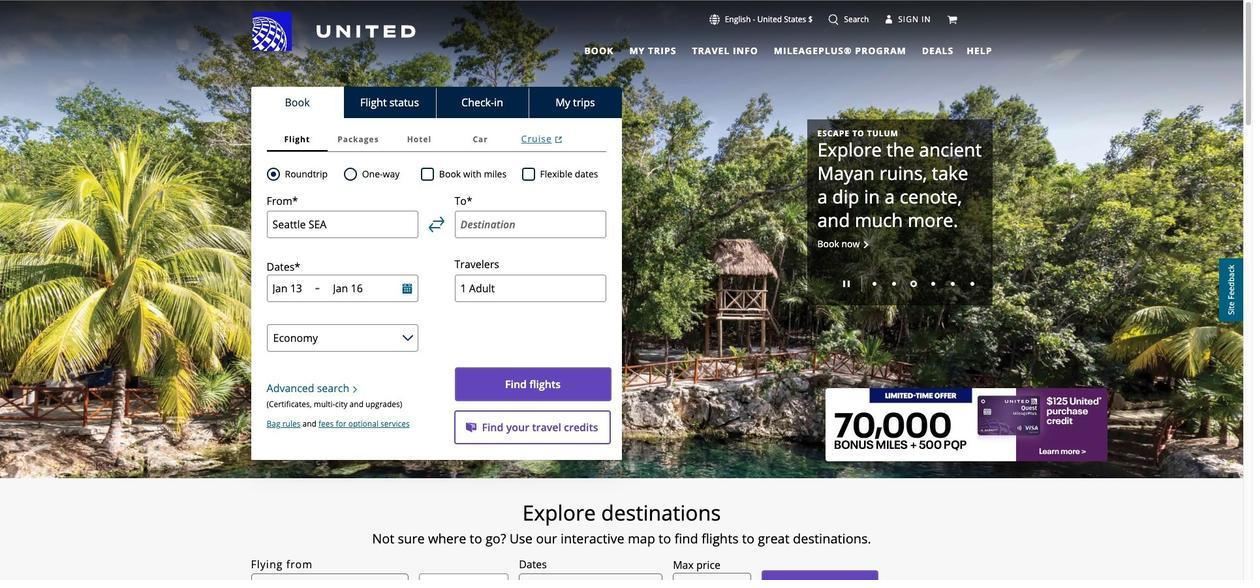 Task type: locate. For each thing, give the bounding box(es) containing it.
Origin text field
[[267, 211, 418, 239]]

reverse origin and destination image
[[429, 217, 444, 232]]

Return text field
[[333, 282, 384, 296]]

navigation
[[0, 11, 1244, 59]]

None text field
[[673, 573, 751, 580]]

slide 6 of 6 image
[[970, 282, 974, 286]]

explore destinations element
[[176, 500, 1068, 526]]

view cart, click to view list of recently searched saved trips. image
[[947, 14, 957, 25]]

slide 5 of 6 image
[[951, 282, 955, 286]]

united logo link to homepage image
[[252, 12, 416, 51]]

tab list
[[577, 39, 957, 59], [251, 87, 622, 118], [267, 127, 606, 152]]

round trip flight search element
[[280, 166, 328, 182]]

currently in english united states	$ enter to change image
[[709, 14, 720, 25]]

main content
[[0, 1, 1244, 580]]

2 vertical spatial tab list
[[267, 127, 606, 152]]



Task type: describe. For each thing, give the bounding box(es) containing it.
1 vertical spatial tab list
[[251, 87, 622, 118]]

slide 4 of 6 image
[[931, 282, 935, 286]]

please enter the max price in the input text or tab to access the slider to set the max price. element
[[673, 558, 721, 573]]

0 vertical spatial tab list
[[577, 39, 957, 59]]

slide 2 of 6 image
[[892, 282, 896, 286]]

slide 3 of 6 image
[[910, 281, 917, 287]]

not sure where to go? use our interactive map to find flights to great destinations. element
[[176, 531, 1068, 547]]

pause image
[[843, 281, 850, 287]]

one way flight search element
[[357, 166, 400, 182]]

Destination text field
[[455, 211, 606, 239]]

carousel buttons element
[[818, 272, 982, 295]]

flying from element
[[251, 557, 313, 573]]

Departure text field
[[273, 282, 310, 296]]

slide 1 of 6 image
[[873, 282, 876, 286]]

book with miles element
[[421, 166, 522, 182]]



